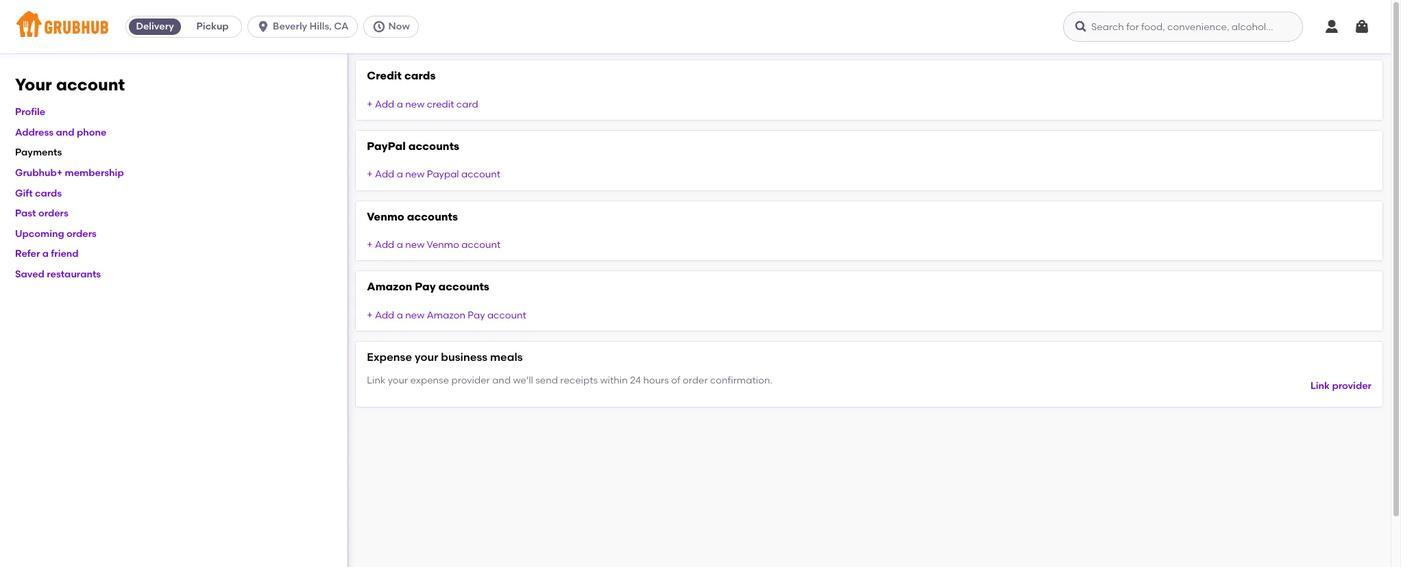 Task type: locate. For each thing, give the bounding box(es) containing it.
your inside link your expense provider and we'll send receipts within 24 hours of order confirmation. link provider
[[388, 375, 408, 387]]

1 horizontal spatial your
[[415, 351, 439, 364]]

2 add from the top
[[375, 169, 395, 181]]

1 new from the top
[[405, 98, 425, 110]]

accounts up + add a new venmo account
[[407, 210, 458, 223]]

pay up business
[[468, 310, 485, 322]]

1 + from the top
[[367, 98, 373, 110]]

beverly hills, ca
[[273, 21, 349, 32]]

cards up past orders
[[35, 188, 62, 199]]

add for paypal
[[375, 169, 395, 181]]

provider
[[452, 375, 490, 387], [1333, 380, 1372, 392]]

0 horizontal spatial cards
[[35, 188, 62, 199]]

accounts up the + add a new paypal account link
[[409, 140, 460, 153]]

venmo accounts
[[367, 210, 458, 223]]

amazon down + add a new venmo account link
[[367, 281, 412, 294]]

upcoming
[[15, 228, 64, 240]]

upcoming orders
[[15, 228, 97, 240]]

1 vertical spatial accounts
[[407, 210, 458, 223]]

pay
[[415, 281, 436, 294], [468, 310, 485, 322]]

2 + from the top
[[367, 169, 373, 181]]

4 add from the top
[[375, 310, 395, 322]]

venmo down venmo accounts
[[427, 239, 460, 251]]

svg image
[[1324, 19, 1341, 35], [1355, 19, 1371, 35], [257, 20, 270, 34], [1075, 20, 1088, 34]]

your down expense
[[388, 375, 408, 387]]

ca
[[334, 21, 349, 32]]

24
[[630, 375, 641, 387]]

gift cards
[[15, 188, 62, 199]]

a down venmo accounts
[[397, 239, 403, 251]]

new for venmo
[[405, 239, 425, 251]]

0 horizontal spatial pay
[[415, 281, 436, 294]]

a for venmo
[[397, 239, 403, 251]]

new left credit
[[405, 98, 425, 110]]

1 vertical spatial orders
[[67, 228, 97, 240]]

+ down venmo accounts
[[367, 239, 373, 251]]

new down venmo accounts
[[405, 239, 425, 251]]

paypal
[[367, 140, 406, 153]]

new down amazon pay accounts
[[405, 310, 425, 322]]

a for paypal
[[397, 169, 403, 181]]

and left the 'we'll'
[[493, 375, 511, 387]]

0 horizontal spatial your
[[388, 375, 408, 387]]

within
[[600, 375, 628, 387]]

gift
[[15, 188, 33, 199]]

1 horizontal spatial provider
[[1333, 380, 1372, 392]]

upcoming orders link
[[15, 228, 97, 240]]

0 vertical spatial venmo
[[367, 210, 405, 223]]

+ for venmo accounts
[[367, 239, 373, 251]]

pay up + add a new amazon pay account "link"
[[415, 281, 436, 294]]

1 horizontal spatial amazon
[[427, 310, 466, 322]]

1 vertical spatial your
[[388, 375, 408, 387]]

+ down the paypal
[[367, 169, 373, 181]]

your for link
[[388, 375, 408, 387]]

cards
[[405, 69, 436, 82], [35, 188, 62, 199]]

orders up friend
[[67, 228, 97, 240]]

payments
[[15, 147, 62, 159]]

cards up + add a new credit card
[[405, 69, 436, 82]]

1 vertical spatial venmo
[[427, 239, 460, 251]]

new
[[405, 98, 425, 110], [405, 169, 425, 181], [405, 239, 425, 251], [405, 310, 425, 322]]

past
[[15, 208, 36, 220]]

a for amazon
[[397, 310, 403, 322]]

refer a friend
[[15, 249, 79, 260]]

your
[[15, 75, 52, 95]]

+ add a new credit card link
[[367, 98, 479, 110]]

3 + from the top
[[367, 239, 373, 251]]

orders
[[38, 208, 68, 220], [67, 228, 97, 240]]

1 horizontal spatial pay
[[468, 310, 485, 322]]

add for venmo
[[375, 239, 395, 251]]

0 vertical spatial accounts
[[409, 140, 460, 153]]

add for amazon
[[375, 310, 395, 322]]

3 add from the top
[[375, 239, 395, 251]]

1 horizontal spatial cards
[[405, 69, 436, 82]]

2 new from the top
[[405, 169, 425, 181]]

and left phone
[[56, 127, 74, 138]]

grubhub+
[[15, 167, 63, 179]]

1 add from the top
[[375, 98, 395, 110]]

a for credit
[[397, 98, 403, 110]]

account right the paypal
[[462, 169, 501, 181]]

0 horizontal spatial link
[[367, 375, 386, 387]]

+ add a new venmo account
[[367, 239, 501, 251]]

add for credit
[[375, 98, 395, 110]]

saved restaurants
[[15, 269, 101, 280]]

add down credit
[[375, 98, 395, 110]]

4 + from the top
[[367, 310, 373, 322]]

accounts
[[409, 140, 460, 153], [407, 210, 458, 223], [439, 281, 490, 294]]

0 vertical spatial amazon
[[367, 281, 412, 294]]

delivery
[[136, 21, 174, 32]]

0 vertical spatial cards
[[405, 69, 436, 82]]

0 horizontal spatial venmo
[[367, 210, 405, 223]]

+ for paypal accounts
[[367, 169, 373, 181]]

add down the paypal
[[375, 169, 395, 181]]

your account
[[15, 75, 125, 95]]

a down paypal accounts
[[397, 169, 403, 181]]

account
[[56, 75, 125, 95], [462, 169, 501, 181], [462, 239, 501, 251], [488, 310, 527, 322]]

receipts
[[561, 375, 598, 387]]

and inside link your expense provider and we'll send receipts within 24 hours of order confirmation. link provider
[[493, 375, 511, 387]]

new left the paypal
[[405, 169, 425, 181]]

3 new from the top
[[405, 239, 425, 251]]

add up expense
[[375, 310, 395, 322]]

order
[[683, 375, 708, 387]]

a down amazon pay accounts
[[397, 310, 403, 322]]

new for amazon
[[405, 310, 425, 322]]

a
[[397, 98, 403, 110], [397, 169, 403, 181], [397, 239, 403, 251], [42, 249, 49, 260], [397, 310, 403, 322]]

credit
[[427, 98, 454, 110]]

+ add a new paypal account link
[[367, 169, 501, 181]]

grubhub+ membership
[[15, 167, 124, 179]]

expense
[[367, 351, 412, 364]]

add down venmo accounts
[[375, 239, 395, 251]]

0 vertical spatial orders
[[38, 208, 68, 220]]

amazon down amazon pay accounts
[[427, 310, 466, 322]]

venmo
[[367, 210, 405, 223], [427, 239, 460, 251]]

profile link
[[15, 106, 45, 118]]

venmo up + add a new venmo account
[[367, 210, 405, 223]]

amazon pay accounts
[[367, 281, 490, 294]]

1 vertical spatial cards
[[35, 188, 62, 199]]

4 new from the top
[[405, 310, 425, 322]]

+ up expense
[[367, 310, 373, 322]]

and
[[56, 127, 74, 138], [493, 375, 511, 387]]

+ for amazon pay accounts
[[367, 310, 373, 322]]

your
[[415, 351, 439, 364], [388, 375, 408, 387]]

address
[[15, 127, 54, 138]]

1 horizontal spatial and
[[493, 375, 511, 387]]

amazon
[[367, 281, 412, 294], [427, 310, 466, 322]]

beverly hills, ca button
[[248, 16, 363, 38]]

add
[[375, 98, 395, 110], [375, 169, 395, 181], [375, 239, 395, 251], [375, 310, 395, 322]]

+ add a new paypal account
[[367, 169, 501, 181]]

a down credit cards
[[397, 98, 403, 110]]

+
[[367, 98, 373, 110], [367, 169, 373, 181], [367, 239, 373, 251], [367, 310, 373, 322]]

new for paypal
[[405, 169, 425, 181]]

new for credit
[[405, 98, 425, 110]]

0 vertical spatial your
[[415, 351, 439, 364]]

phone
[[77, 127, 107, 138]]

+ add a new credit card
[[367, 98, 479, 110]]

address and phone
[[15, 127, 107, 138]]

orders for past orders
[[38, 208, 68, 220]]

refer a friend link
[[15, 249, 79, 260]]

0 horizontal spatial and
[[56, 127, 74, 138]]

0 horizontal spatial provider
[[452, 375, 490, 387]]

1 vertical spatial and
[[493, 375, 511, 387]]

pickup
[[197, 21, 229, 32]]

+ add a new amazon pay account
[[367, 310, 527, 322]]

profile
[[15, 106, 45, 118]]

+ down credit
[[367, 98, 373, 110]]

cards for gift cards
[[35, 188, 62, 199]]

past orders
[[15, 208, 68, 220]]

your up the expense at the bottom
[[415, 351, 439, 364]]

accounts up + add a new amazon pay account
[[439, 281, 490, 294]]

orders up upcoming orders link
[[38, 208, 68, 220]]

+ add a new venmo account link
[[367, 239, 501, 251]]

link
[[367, 375, 386, 387], [1311, 380, 1331, 392]]



Task type: vqa. For each thing, say whether or not it's contained in the screenshot.
Beverly Hills, CA button at the left
yes



Task type: describe. For each thing, give the bounding box(es) containing it.
business
[[441, 351, 488, 364]]

beverly
[[273, 21, 307, 32]]

account up amazon pay accounts
[[462, 239, 501, 251]]

friend
[[51, 249, 79, 260]]

now button
[[363, 16, 424, 38]]

link provider button
[[1311, 374, 1372, 399]]

1 horizontal spatial link
[[1311, 380, 1331, 392]]

paypal
[[427, 169, 459, 181]]

0 vertical spatial and
[[56, 127, 74, 138]]

account up meals
[[488, 310, 527, 322]]

credit
[[367, 69, 402, 82]]

orders for upcoming orders
[[67, 228, 97, 240]]

we'll
[[513, 375, 533, 387]]

refer
[[15, 249, 40, 260]]

meals
[[490, 351, 523, 364]]

1 horizontal spatial venmo
[[427, 239, 460, 251]]

account up phone
[[56, 75, 125, 95]]

cards for credit cards
[[405, 69, 436, 82]]

of
[[672, 375, 681, 387]]

saved
[[15, 269, 44, 280]]

address and phone link
[[15, 127, 107, 138]]

pickup button
[[184, 16, 241, 38]]

your for expense
[[415, 351, 439, 364]]

link your expense provider and we'll send receipts within 24 hours of order confirmation. link provider
[[367, 375, 1372, 392]]

confirmation.
[[710, 375, 773, 387]]

past orders link
[[15, 208, 68, 220]]

gift cards link
[[15, 188, 62, 199]]

accounts for paypal accounts
[[409, 140, 460, 153]]

send
[[536, 375, 558, 387]]

svg image inside "beverly hills, ca" button
[[257, 20, 270, 34]]

membership
[[65, 167, 124, 179]]

saved restaurants link
[[15, 269, 101, 280]]

1 vertical spatial pay
[[468, 310, 485, 322]]

credit cards
[[367, 69, 436, 82]]

Search for food, convenience, alcohol... search field
[[1064, 12, 1304, 42]]

+ for credit cards
[[367, 98, 373, 110]]

card
[[457, 98, 479, 110]]

paypal accounts
[[367, 140, 460, 153]]

now
[[389, 21, 410, 32]]

+ add a new amazon pay account link
[[367, 310, 527, 322]]

1 vertical spatial amazon
[[427, 310, 466, 322]]

main navigation navigation
[[0, 0, 1392, 53]]

hills,
[[310, 21, 332, 32]]

svg image
[[372, 20, 386, 34]]

2 vertical spatial accounts
[[439, 281, 490, 294]]

0 horizontal spatial amazon
[[367, 281, 412, 294]]

hours
[[644, 375, 669, 387]]

accounts for venmo accounts
[[407, 210, 458, 223]]

0 vertical spatial pay
[[415, 281, 436, 294]]

payments link
[[15, 147, 62, 159]]

delivery button
[[126, 16, 184, 38]]

expense your business meals
[[367, 351, 523, 364]]

expense
[[411, 375, 449, 387]]

grubhub+ membership link
[[15, 167, 124, 179]]

a right the refer
[[42, 249, 49, 260]]

restaurants
[[47, 269, 101, 280]]



